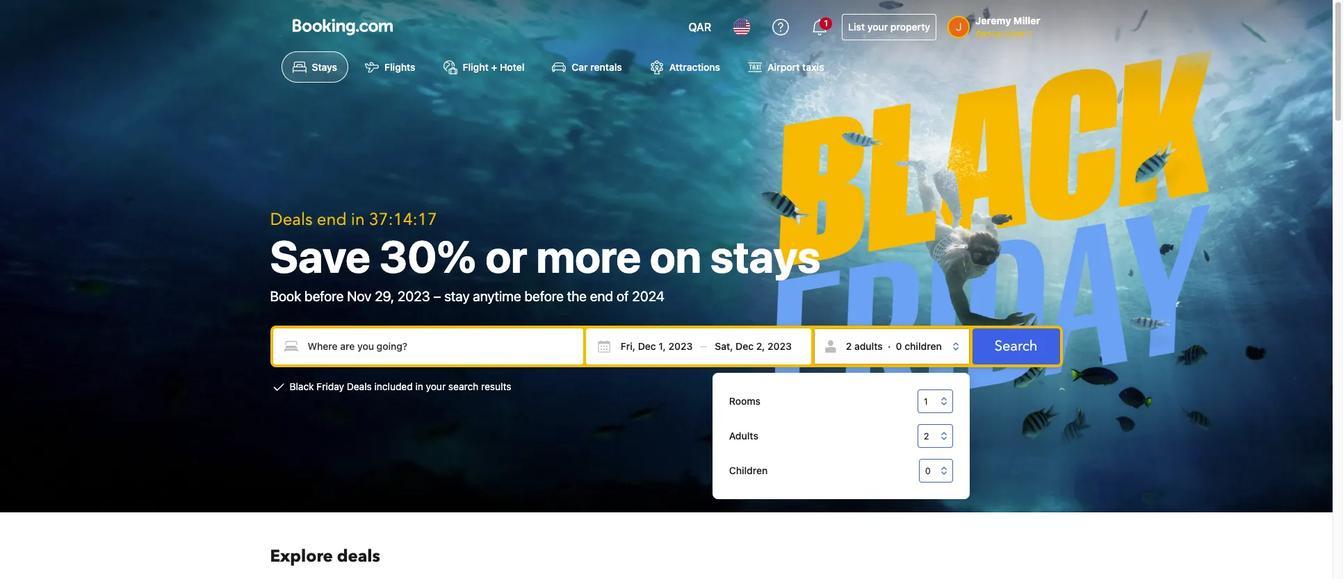 Task type: describe. For each thing, give the bounding box(es) containing it.
2 for 2 adults · 0 children
[[846, 340, 852, 352]]

1 vertical spatial in
[[416, 381, 423, 393]]

search
[[995, 337, 1038, 356]]

0 vertical spatial end
[[317, 208, 347, 231]]

qar button
[[680, 10, 720, 44]]

rooms
[[729, 395, 761, 407]]

jeremy
[[976, 15, 1011, 26]]

explore
[[270, 546, 333, 569]]

1 vertical spatial end
[[590, 288, 613, 304]]

search
[[448, 381, 479, 393]]

Type your destination search field
[[273, 329, 583, 365]]

or
[[486, 230, 528, 283]]

jeremy miller genius level 1
[[976, 15, 1041, 39]]

flight
[[463, 61, 489, 73]]

book
[[270, 288, 301, 304]]

black
[[290, 381, 314, 393]]

list your property
[[848, 21, 931, 33]]

children
[[905, 340, 942, 352]]

attractions
[[669, 61, 720, 73]]

deals
[[337, 546, 380, 569]]

2 for 2
[[756, 334, 760, 341]]

fri,
[[621, 340, 636, 352]]

property
[[891, 21, 931, 33]]

results
[[481, 381, 511, 393]]

1,
[[659, 340, 666, 352]]

on
[[650, 230, 702, 283]]

flights
[[385, 61, 416, 73]]

included
[[375, 381, 413, 393]]

2 before from the left
[[525, 288, 564, 304]]

airport
[[768, 61, 800, 73]]

0 vertical spatial your
[[868, 21, 888, 33]]

car rentals link
[[541, 51, 633, 83]]

flights link
[[354, 51, 427, 83]]

qar
[[689, 21, 711, 33]]

deals end in 37:14:17 save 30% or more on stays book before nov 29, 2023 – stay anytime before the end of 2024
[[270, 208, 821, 304]]

friday
[[317, 381, 344, 393]]

flight + hotel link
[[432, 51, 536, 83]]

2023 for sat, dec 2, 2023
[[768, 340, 792, 352]]

stays
[[312, 61, 337, 73]]

0
[[896, 340, 902, 352]]

1 vertical spatial your
[[426, 381, 446, 393]]

2 adults · 0 children
[[846, 340, 942, 352]]

list
[[848, 21, 865, 33]]

genius
[[976, 29, 1003, 39]]

stays
[[711, 230, 821, 283]]

30%
[[379, 230, 477, 283]]

car
[[572, 61, 588, 73]]

37:14:17
[[369, 208, 437, 231]]

hotel
[[500, 61, 525, 73]]

list your property link
[[842, 14, 937, 40]]

search button
[[973, 329, 1060, 365]]

·
[[888, 340, 891, 352]]

airport taxis link
[[737, 51, 835, 83]]

adults
[[729, 430, 759, 442]]

save
[[270, 230, 371, 283]]

rentals
[[591, 61, 622, 73]]



Task type: vqa. For each thing, say whether or not it's contained in the screenshot.
first before from right
yes



Task type: locate. For each thing, give the bounding box(es) containing it.
svg image left fri,
[[597, 340, 611, 354]]

car rentals
[[572, 61, 622, 73]]

1 horizontal spatial your
[[868, 21, 888, 33]]

sat,
[[715, 340, 733, 352]]

2023 for fri, dec 1, 2023
[[669, 340, 693, 352]]

sat, dec 2, 2023
[[715, 340, 792, 352]]

2 right sat,
[[756, 334, 760, 341]]

svg image for fri,
[[597, 340, 611, 354]]

svg image for sat,
[[715, 340, 729, 354]]

dec
[[638, 340, 656, 352], [736, 340, 754, 352]]

your
[[868, 21, 888, 33], [426, 381, 446, 393]]

1 horizontal spatial in
[[416, 381, 423, 393]]

2
[[756, 334, 760, 341], [846, 340, 852, 352]]

before left the
[[525, 288, 564, 304]]

+
[[491, 61, 497, 73]]

children
[[729, 465, 768, 477]]

1 dec from the left
[[638, 340, 656, 352]]

attractions link
[[639, 51, 732, 83]]

in
[[351, 208, 365, 231], [416, 381, 423, 393]]

1 button
[[803, 10, 837, 44]]

dec left the 2,
[[736, 340, 754, 352]]

none search field containing search
[[270, 326, 1063, 500]]

of
[[617, 288, 629, 304]]

1 horizontal spatial dec
[[736, 340, 754, 352]]

2023 left '–'
[[398, 288, 430, 304]]

2 dec from the left
[[736, 340, 754, 352]]

dec left 1,
[[638, 340, 656, 352]]

1 horizontal spatial 2023
[[669, 340, 693, 352]]

stay
[[444, 288, 470, 304]]

airport taxis
[[768, 61, 824, 73]]

1 vertical spatial deals
[[347, 381, 372, 393]]

flight + hotel
[[463, 61, 525, 73]]

adults
[[855, 340, 883, 352]]

level
[[1005, 29, 1026, 39]]

1 horizontal spatial 1
[[1028, 29, 1032, 39]]

1 down miller
[[1028, 29, 1032, 39]]

fri, dec 1, 2023
[[621, 340, 693, 352]]

1 horizontal spatial before
[[525, 288, 564, 304]]

0 vertical spatial deals
[[270, 208, 313, 231]]

29,
[[375, 288, 394, 304]]

dec for sat,
[[736, 340, 754, 352]]

2023 right the 2,
[[768, 340, 792, 352]]

dec for fri,
[[638, 340, 656, 352]]

2023 right 1,
[[669, 340, 693, 352]]

deals inside deals end in 37:14:17 save 30% or more on stays book before nov 29, 2023 – stay anytime before the end of 2024
[[270, 208, 313, 231]]

0 horizontal spatial dec
[[638, 340, 656, 352]]

end
[[317, 208, 347, 231], [590, 288, 613, 304]]

miller
[[1014, 15, 1041, 26]]

your right list
[[868, 21, 888, 33]]

0 horizontal spatial 2023
[[398, 288, 430, 304]]

2024
[[632, 288, 665, 304]]

0 vertical spatial in
[[351, 208, 365, 231]]

1 svg image from the left
[[597, 340, 611, 354]]

your left search
[[426, 381, 446, 393]]

the
[[567, 288, 587, 304]]

1 horizontal spatial end
[[590, 288, 613, 304]]

more
[[537, 230, 641, 283]]

2023 inside deals end in 37:14:17 save 30% or more on stays book before nov 29, 2023 – stay anytime before the end of 2024
[[398, 288, 430, 304]]

0 horizontal spatial end
[[317, 208, 347, 231]]

svg image
[[597, 340, 611, 354], [715, 340, 729, 354]]

0 horizontal spatial in
[[351, 208, 365, 231]]

in inside deals end in 37:14:17 save 30% or more on stays book before nov 29, 2023 – stay anytime before the end of 2024
[[351, 208, 365, 231]]

0 horizontal spatial before
[[305, 288, 344, 304]]

black friday deals included in your search results
[[290, 381, 511, 393]]

in left 37:14:17
[[351, 208, 365, 231]]

0 horizontal spatial svg image
[[597, 340, 611, 354]]

1 inside jeremy miller genius level 1
[[1028, 29, 1032, 39]]

before
[[305, 288, 344, 304], [525, 288, 564, 304]]

1 horizontal spatial svg image
[[715, 340, 729, 354]]

2,
[[756, 340, 765, 352]]

explore deals
[[270, 546, 380, 569]]

before left nov
[[305, 288, 344, 304]]

stays link
[[281, 51, 348, 83]]

deals
[[270, 208, 313, 231], [347, 381, 372, 393]]

1 horizontal spatial deals
[[347, 381, 372, 393]]

booking.com online hotel reservations image
[[292, 19, 393, 35]]

1 before from the left
[[305, 288, 344, 304]]

1 horizontal spatial 2
[[846, 340, 852, 352]]

None search field
[[270, 326, 1063, 500]]

0 horizontal spatial your
[[426, 381, 446, 393]]

anytime
[[473, 288, 521, 304]]

1
[[824, 18, 828, 29], [1028, 29, 1032, 39]]

–
[[433, 288, 441, 304]]

taxis
[[803, 61, 824, 73]]

2 left adults
[[846, 340, 852, 352]]

0 horizontal spatial 2
[[756, 334, 760, 341]]

2 svg image from the left
[[715, 340, 729, 354]]

1 left list
[[824, 18, 828, 29]]

0 horizontal spatial 1
[[824, 18, 828, 29]]

nov
[[347, 288, 372, 304]]

1 inside 1 button
[[824, 18, 828, 29]]

2 horizontal spatial 2023
[[768, 340, 792, 352]]

svg image left the 2,
[[715, 340, 729, 354]]

in right included
[[416, 381, 423, 393]]

0 horizontal spatial deals
[[270, 208, 313, 231]]

2023
[[398, 288, 430, 304], [669, 340, 693, 352], [768, 340, 792, 352]]



